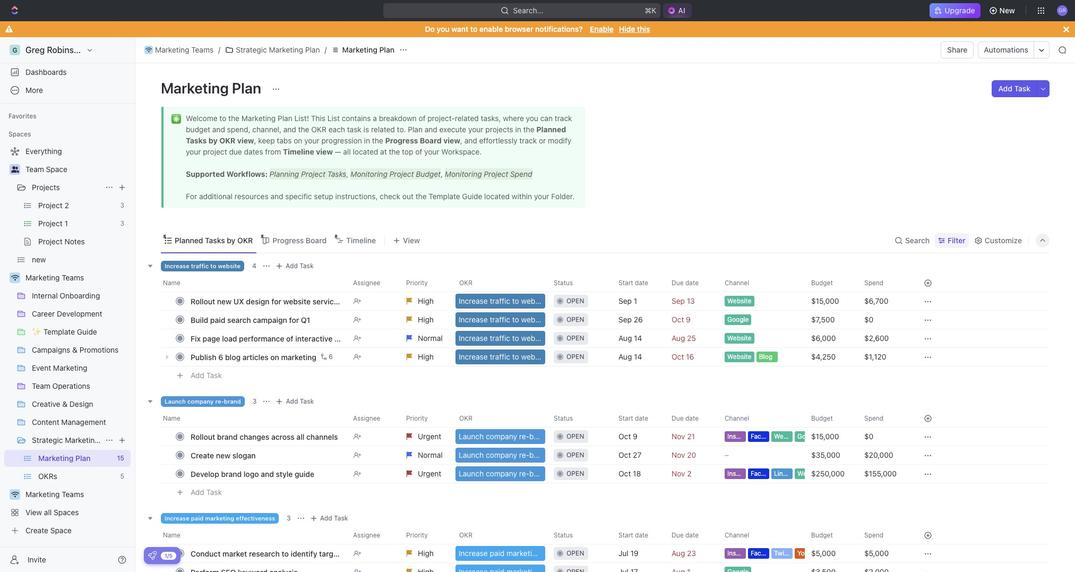 Task type: locate. For each thing, give the bounding box(es) containing it.
1 facebook from the top
[[751, 432, 780, 440]]

1/5
[[165, 552, 173, 559]]

0 vertical spatial start date button
[[612, 275, 666, 292]]

2 budget button from the top
[[805, 410, 858, 427]]

0 vertical spatial spend
[[865, 279, 884, 287]]

$15,000 button
[[805, 292, 858, 311], [805, 427, 858, 446]]

channel button
[[719, 275, 805, 292], [719, 410, 805, 427], [719, 527, 805, 544]]

1 horizontal spatial $5,000
[[865, 549, 889, 558]]

status button for increase paid marketing effectiveness
[[548, 527, 612, 544]]

1 start date button from the top
[[612, 275, 666, 292]]

priority button
[[400, 275, 453, 292], [400, 410, 453, 427], [400, 527, 453, 544]]

instagram down –
[[728, 469, 758, 477]]

1 vertical spatial spend button
[[858, 410, 911, 427]]

1 vertical spatial start date
[[619, 414, 649, 422]]

urgent for guide
[[418, 469, 442, 478]]

facebook up – dropdown button
[[751, 432, 780, 440]]

$15,000 for $7,500
[[812, 296, 840, 305]]

website up google dropdown button
[[728, 297, 752, 305]]

q1
[[301, 315, 310, 324]]

page right "services"
[[344, 297, 362, 306]]

1 urgent from the top
[[418, 432, 442, 441]]

marketing teams
[[155, 45, 214, 54], [25, 273, 84, 282], [25, 490, 84, 499]]

2 vertical spatial project
[[38, 237, 63, 246]]

tree
[[4, 143, 131, 539]]

1 spend button from the top
[[858, 275, 911, 292]]

0 vertical spatial increase paid marketing effectiveness
[[165, 515, 275, 522]]

project inside the project 1 link
[[38, 219, 63, 228]]

spend button
[[858, 275, 911, 292], [858, 410, 911, 427], [858, 527, 911, 544]]

1 open button from the top
[[548, 292, 612, 311]]

2 $15,000 from the top
[[812, 432, 840, 441]]

1 vertical spatial increase paid marketing effectiveness
[[459, 549, 589, 558]]

project 2 link
[[38, 197, 116, 214]]

2 normal button from the top
[[400, 446, 453, 465]]

1 rollout from the top
[[191, 297, 215, 306]]

paid inside dropdown button
[[490, 549, 505, 558]]

traffic for build paid search campaign for q1
[[490, 315, 510, 324]]

task down publish
[[206, 371, 222, 380]]

instagram
[[728, 432, 758, 440], [728, 469, 758, 477], [728, 549, 758, 557]]

paid for increase paid marketing effectiveness dropdown button
[[490, 549, 505, 558]]

1 vertical spatial marketing teams link
[[25, 269, 129, 286]]

2 start date button from the top
[[612, 410, 666, 427]]

2 channel from the top
[[725, 414, 750, 422]]

1 vertical spatial priority
[[406, 414, 428, 422]]

development
[[57, 309, 102, 318]]

1 status button from the top
[[548, 275, 612, 292]]

assignee for rollout new ux design for website services page
[[353, 279, 381, 287]]

6 open button from the top
[[548, 446, 612, 465]]

increase paid marketing effectiveness inside dropdown button
[[459, 549, 589, 558]]

& left design
[[62, 399, 68, 408]]

1 project from the top
[[38, 201, 63, 210]]

2 vertical spatial spend button
[[858, 527, 911, 544]]

assignee button for rollout new ux design for website services page
[[347, 275, 400, 292]]

2 priority from the top
[[406, 414, 428, 422]]

channel button up twitter
[[719, 527, 805, 544]]

3 okr button from the top
[[453, 527, 548, 544]]

$0 button for $7,500
[[858, 310, 911, 329]]

1 $0 button from the top
[[858, 310, 911, 329]]

1 channel from the top
[[725, 279, 750, 287]]

2 vertical spatial budget
[[812, 531, 833, 539]]

1 vertical spatial normal
[[418, 450, 443, 459]]

increase traffic to website for fix page load performance of interactive pages
[[459, 334, 548, 343]]

view for view all spaces
[[25, 508, 42, 517]]

marketing teams link for first wifi icon from the bottom
[[25, 486, 129, 503]]

open
[[567, 297, 585, 305], [567, 316, 585, 323], [567, 334, 585, 342], [567, 353, 585, 361], [567, 432, 585, 440], [567, 451, 585, 459], [567, 470, 585, 478], [567, 549, 585, 557]]

$15,000
[[812, 296, 840, 305], [812, 432, 840, 441]]

new down project notes
[[32, 255, 46, 264]]

1 vertical spatial project
[[38, 219, 63, 228]]

rollout up create new slogan
[[191, 432, 215, 441]]

1 vertical spatial due date button
[[666, 410, 719, 427]]

1 vertical spatial spaces
[[54, 508, 79, 517]]

channel button up – dropdown button
[[719, 410, 805, 427]]

space down everything link
[[46, 165, 67, 174]]

2 due date from the top
[[672, 414, 699, 422]]

1 channel button from the top
[[719, 275, 805, 292]]

launch company re-brand button
[[454, 427, 550, 446], [454, 446, 550, 465], [454, 464, 550, 483]]

$5,000 button
[[805, 544, 858, 563], [858, 544, 911, 563]]

internal
[[32, 291, 58, 300]]

budget
[[812, 279, 833, 287], [812, 414, 833, 422], [812, 531, 833, 539]]

facebook for $250,000
[[751, 469, 780, 477]]

high for build paid search campaign for q1
[[418, 315, 434, 324]]

1 instagram from the top
[[728, 432, 758, 440]]

marketing teams up view all spaces
[[25, 490, 84, 499]]

3 status button from the top
[[548, 527, 612, 544]]

1 high button from the top
[[400, 292, 453, 311]]

3 start date from the top
[[619, 531, 649, 539]]

/
[[218, 45, 221, 54], [325, 45, 327, 54]]

2 high button from the top
[[400, 310, 453, 329]]

1 horizontal spatial /
[[325, 45, 327, 54]]

0 vertical spatial instagram
[[728, 432, 758, 440]]

1 vertical spatial status
[[554, 414, 573, 422]]

1 / from the left
[[218, 45, 221, 54]]

2 facebook from the top
[[751, 469, 780, 477]]

0 vertical spatial marketing
[[281, 352, 317, 361]]

twitter
[[774, 549, 795, 557]]

2 open button from the top
[[548, 310, 612, 329]]

name for rollout new ux design for website services page
[[163, 279, 181, 287]]

team right user group image
[[25, 165, 44, 174]]

$15,000 up $7,500
[[812, 296, 840, 305]]

2
[[65, 201, 69, 210]]

15
[[117, 454, 124, 462]]

0 vertical spatial start date
[[619, 279, 649, 287]]

rollout
[[191, 297, 215, 306], [191, 432, 215, 441]]

1 $15,000 from the top
[[812, 296, 840, 305]]

3 high from the top
[[418, 352, 434, 361]]

okr button for traffic
[[453, 275, 548, 292]]

2 vertical spatial instagram
[[728, 549, 758, 557]]

0 vertical spatial $15,000 button
[[805, 292, 858, 311]]

3 name from the top
[[163, 531, 181, 539]]

spend
[[865, 279, 884, 287], [865, 414, 884, 422], [865, 531, 884, 539]]

$7,500 button
[[805, 310, 858, 329]]

want
[[452, 24, 469, 33]]

open button
[[548, 292, 612, 311], [548, 310, 612, 329], [548, 329, 612, 348], [548, 347, 612, 367], [548, 427, 612, 446], [548, 446, 612, 465], [548, 464, 612, 483], [548, 544, 612, 563]]

channel button for $35,000
[[719, 410, 805, 427]]

1 due date from the top
[[672, 279, 699, 287]]

1 launch company re-brand button from the top
[[454, 427, 550, 446]]

1 vertical spatial status button
[[548, 410, 612, 427]]

0 horizontal spatial view
[[25, 508, 42, 517]]

1 normal from the top
[[418, 334, 443, 343]]

team down event
[[32, 381, 50, 390]]

wifi image
[[11, 275, 19, 281], [11, 491, 19, 498]]

$4,250
[[812, 352, 836, 361]]

$15,000 up $35,000
[[812, 432, 840, 441]]

$0 down '$6,700'
[[865, 315, 874, 324]]

$5,000
[[812, 549, 836, 558], [865, 549, 889, 558]]

8 open from the top
[[567, 549, 585, 557]]

budget button up $7,500 button
[[805, 275, 858, 292]]

2 wifi image from the top
[[11, 491, 19, 498]]

add down publish
[[191, 371, 204, 380]]

for left q1
[[289, 315, 299, 324]]

1 status from the top
[[554, 279, 573, 287]]

create inside tree
[[25, 526, 48, 535]]

new
[[32, 255, 46, 264], [217, 297, 232, 306], [216, 451, 231, 460]]

add task button down develop
[[186, 486, 226, 499]]

create down view all spaces
[[25, 526, 48, 535]]

0 vertical spatial priority
[[406, 279, 428, 287]]

rollout up build
[[191, 297, 215, 306]]

0 vertical spatial due date
[[672, 279, 699, 287]]

$6,700 button
[[858, 292, 911, 311]]

1 vertical spatial marketing plan
[[161, 79, 265, 97]]

0 vertical spatial status
[[554, 279, 573, 287]]

0 vertical spatial normal button
[[400, 329, 453, 348]]

add down 'automations' button
[[999, 84, 1013, 93]]

0 horizontal spatial increase paid marketing effectiveness
[[165, 515, 275, 522]]

$15,000 button for $35,000
[[805, 427, 858, 446]]

traffic for rollout new ux design for website services page
[[490, 296, 510, 305]]

✨ template guide link
[[32, 323, 129, 340]]

1 vertical spatial new
[[217, 297, 232, 306]]

1 horizontal spatial page
[[344, 297, 362, 306]]

for right design
[[272, 297, 282, 306]]

2 increase traffic to website button from the top
[[454, 310, 548, 329]]

page right fix
[[203, 334, 220, 343]]

space down view all spaces link
[[50, 526, 72, 535]]

company for create new slogan
[[486, 450, 517, 459]]

for for website
[[272, 297, 282, 306]]

name button up the research
[[161, 527, 347, 544]]

1 vertical spatial rollout
[[191, 432, 215, 441]]

3 status from the top
[[554, 531, 573, 539]]

1 $15,000 button from the top
[[805, 292, 858, 311]]

add task button up across
[[273, 395, 318, 408]]

budget button for $7,500
[[805, 275, 858, 292]]

1 budget from the top
[[812, 279, 833, 287]]

3 assignee button from the top
[[347, 527, 400, 544]]

1 vertical spatial assignee button
[[347, 410, 400, 427]]

2 vertical spatial name
[[163, 531, 181, 539]]

1 vertical spatial strategic marketing plan
[[32, 436, 116, 445]]

3 facebook from the top
[[751, 549, 780, 557]]

1 vertical spatial due date
[[672, 414, 699, 422]]

2 okr button from the top
[[453, 410, 548, 427]]

for
[[272, 297, 282, 306], [289, 315, 299, 324]]

project down project 1
[[38, 237, 63, 246]]

project left 1 at top left
[[38, 219, 63, 228]]

channel button up google dropdown button
[[719, 275, 805, 292]]

planned
[[175, 236, 203, 245]]

1 website button from the top
[[719, 292, 805, 311]]

website button
[[719, 292, 805, 311], [719, 329, 805, 348]]

filter
[[948, 236, 966, 245]]

urgent
[[418, 432, 442, 441], [418, 469, 442, 478]]

1
[[65, 219, 68, 228]]

1 wifi image from the top
[[11, 275, 19, 281]]

2 assignee button from the top
[[347, 410, 400, 427]]

2 budget from the top
[[812, 414, 833, 422]]

timeline
[[346, 236, 376, 245]]

conduct market research to identify target demographics
[[191, 549, 393, 558]]

1 vertical spatial instagram
[[728, 469, 758, 477]]

6 left blog
[[218, 352, 223, 361]]

0 vertical spatial marketing teams
[[155, 45, 214, 54]]

1 vertical spatial space
[[50, 526, 72, 535]]

0 vertical spatial normal
[[418, 334, 443, 343]]

3 project from the top
[[38, 237, 63, 246]]

5 open from the top
[[567, 432, 585, 440]]

marketing teams right wifi image
[[155, 45, 214, 54]]

due for increase traffic to website
[[672, 279, 684, 287]]

open button for channels
[[548, 427, 612, 446]]

high button for build paid search campaign for q1
[[400, 310, 453, 329]]

$35,000
[[812, 450, 841, 459]]

instagram for $5,000
[[728, 549, 758, 557]]

high for conduct market research to identify target demographics
[[418, 549, 434, 558]]

due date for $35,000
[[672, 414, 699, 422]]

1 okr button from the top
[[453, 275, 548, 292]]

0 horizontal spatial effectiveness
[[236, 515, 275, 522]]

2 $0 button from the top
[[858, 427, 911, 446]]

urgent button
[[400, 427, 453, 446], [400, 464, 453, 483]]

add task down publish
[[191, 371, 222, 380]]

create up develop
[[191, 451, 214, 460]]

open button for q1
[[548, 310, 612, 329]]

campaign
[[253, 315, 287, 324]]

open button for website
[[548, 292, 612, 311]]

& down ✨ template guide link
[[72, 345, 78, 354]]

3 increase traffic to website button from the top
[[454, 329, 548, 348]]

2 urgent button from the top
[[400, 464, 453, 483]]

strategic
[[236, 45, 267, 54], [32, 436, 63, 445]]

2 instagram from the top
[[728, 469, 758, 477]]

normal for launch company re-brand
[[418, 450, 443, 459]]

add task button down progress board link in the top left of the page
[[273, 260, 318, 272]]

new left slogan at the left bottom
[[216, 451, 231, 460]]

teams for second wifi icon from the bottom
[[62, 273, 84, 282]]

1 vertical spatial view
[[25, 508, 42, 517]]

name button up changes
[[161, 410, 347, 427]]

team for team space
[[25, 165, 44, 174]]

$0
[[865, 315, 874, 324], [865, 432, 874, 441]]

2 horizontal spatial marketing
[[507, 549, 541, 558]]

3 priority from the top
[[406, 531, 428, 539]]

website for $15,000
[[728, 297, 752, 305]]

1 due from the top
[[672, 279, 684, 287]]

budget button up $35,000 button
[[805, 410, 858, 427]]

channel button for $7,500
[[719, 275, 805, 292]]

rollout inside rollout new ux design for website services page link
[[191, 297, 215, 306]]

4 high button from the top
[[400, 544, 453, 563]]

2 vertical spatial name button
[[161, 527, 347, 544]]

greg
[[25, 45, 45, 55]]

3 open from the top
[[567, 334, 585, 342]]

2 vertical spatial budget button
[[805, 527, 858, 544]]

progress board
[[273, 236, 327, 245]]

1 vertical spatial teams
[[62, 273, 84, 282]]

budget up website google
[[812, 414, 833, 422]]

1 vertical spatial effectiveness
[[543, 549, 589, 558]]

teams for first wifi icon from the bottom
[[62, 490, 84, 499]]

add task down 'automations' button
[[999, 84, 1031, 93]]

2 launch company re-brand button from the top
[[454, 446, 550, 465]]

open for channels
[[567, 432, 585, 440]]

team
[[25, 165, 44, 174], [32, 381, 50, 390]]

date
[[635, 279, 649, 287], [686, 279, 699, 287], [635, 414, 649, 422], [686, 414, 699, 422], [635, 531, 649, 539], [686, 531, 699, 539]]

0 vertical spatial view
[[403, 236, 420, 245]]

increase traffic to website for rollout new ux design for website services page
[[459, 296, 548, 305]]

1 due date button from the top
[[666, 275, 719, 292]]

blog
[[225, 352, 241, 361]]

1 open from the top
[[567, 297, 585, 305]]

4 high from the top
[[418, 549, 434, 558]]

2 vertical spatial marketing plan
[[38, 454, 91, 463]]

name button down 4
[[161, 275, 347, 292]]

1 assignee button from the top
[[347, 275, 400, 292]]

2 vertical spatial priority button
[[400, 527, 453, 544]]

status button for launch company re-brand
[[548, 410, 612, 427]]

spend button for $0
[[858, 410, 911, 427]]

0 vertical spatial priority button
[[400, 275, 453, 292]]

date for due date dropdown button associated with $35,000
[[686, 414, 699, 422]]

3 right project 2 link
[[120, 201, 124, 209]]

2 $0 from the top
[[865, 432, 874, 441]]

view up create space at left
[[25, 508, 42, 517]]

fix
[[191, 334, 201, 343]]

channel for $35,000
[[725, 414, 750, 422]]

1 vertical spatial name button
[[161, 410, 347, 427]]

0 vertical spatial urgent
[[418, 432, 442, 441]]

facebook down – dropdown button
[[751, 469, 780, 477]]

0 horizontal spatial create
[[25, 526, 48, 535]]

1 budget button from the top
[[805, 275, 858, 292]]

spaces inside tree
[[54, 508, 79, 517]]

2 vertical spatial marketing
[[507, 549, 541, 558]]

4 increase traffic to website button from the top
[[454, 347, 548, 367]]

2 high from the top
[[418, 315, 434, 324]]

1 vertical spatial strategic
[[32, 436, 63, 445]]

3 due date button from the top
[[666, 527, 719, 544]]

spend for $0
[[865, 414, 884, 422]]

$15,000 button up $7,500
[[805, 292, 858, 311]]

project 1
[[38, 219, 68, 228]]

2 vertical spatial status
[[554, 531, 573, 539]]

3 assignee from the top
[[353, 531, 381, 539]]

1 horizontal spatial marketing
[[281, 352, 317, 361]]

1 assignee from the top
[[353, 279, 381, 287]]

date for due date dropdown button for $7,500
[[686, 279, 699, 287]]

view all spaces
[[25, 508, 79, 517]]

3 up changes
[[253, 397, 257, 405]]

due date button for $7,500
[[666, 275, 719, 292]]

0 vertical spatial budget
[[812, 279, 833, 287]]

greg robinson's workspace, , element
[[10, 45, 20, 55]]

2 name from the top
[[163, 414, 181, 422]]

1 priority button from the top
[[400, 275, 453, 292]]

3 due from the top
[[672, 531, 684, 539]]

start date button
[[612, 275, 666, 292], [612, 410, 666, 427], [612, 527, 666, 544]]

pages
[[335, 334, 356, 343]]

space for create space
[[50, 526, 72, 535]]

add task button down 'automations' button
[[992, 80, 1037, 97]]

re- for develop brand logo and style guide
[[519, 469, 530, 478]]

2 vertical spatial okr button
[[453, 527, 548, 544]]

1 horizontal spatial marketing plan
[[161, 79, 265, 97]]

2 spend button from the top
[[858, 410, 911, 427]]

budget up $7,500
[[812, 279, 833, 287]]

1 horizontal spatial view
[[403, 236, 420, 245]]

$250,000 button
[[805, 464, 858, 483]]

0 vertical spatial space
[[46, 165, 67, 174]]

4
[[252, 262, 256, 270]]

3 instagram from the top
[[728, 549, 758, 557]]

0 vertical spatial teams
[[191, 45, 214, 54]]

okr for rollout brand changes across all channels
[[459, 414, 473, 422]]

open for guide
[[567, 470, 585, 478]]

view inside tree
[[25, 508, 42, 517]]

1 start from the top
[[619, 279, 634, 287]]

website left blog
[[728, 353, 752, 361]]

open button for guide
[[548, 464, 612, 483]]

2 status from the top
[[554, 414, 573, 422]]

instagram left twitter
[[728, 549, 758, 557]]

teams
[[191, 45, 214, 54], [62, 273, 84, 282], [62, 490, 84, 499]]

tree containing everything
[[4, 143, 131, 539]]

$1,120 button
[[858, 347, 911, 367]]

1 vertical spatial $0 button
[[858, 427, 911, 446]]

marketing teams up 'internal'
[[25, 273, 84, 282]]

$15,000 button up $35,000
[[805, 427, 858, 446]]

urgent button for develop brand logo and style guide
[[400, 464, 453, 483]]

0 horizontal spatial marketing plan link
[[38, 450, 113, 467]]

$0 button up the $2,600
[[858, 310, 911, 329]]

okr button for company
[[453, 410, 548, 427]]

3 start date button from the top
[[612, 527, 666, 544]]

instagram up –
[[728, 432, 758, 440]]

content management link
[[32, 414, 129, 431]]

google
[[728, 315, 749, 323], [798, 432, 819, 440]]

add task down progress board link in the top left of the page
[[286, 262, 314, 270]]

1 vertical spatial page
[[203, 334, 220, 343]]

normal
[[418, 334, 443, 343], [418, 450, 443, 459]]

launch company re-brand
[[165, 398, 241, 405], [459, 432, 550, 441], [459, 450, 550, 459], [459, 469, 550, 478]]

high
[[418, 296, 434, 305], [418, 315, 434, 324], [418, 352, 434, 361], [418, 549, 434, 558]]

date for launch company re-brand start date 'dropdown button'
[[635, 414, 649, 422]]

high button
[[400, 292, 453, 311], [400, 310, 453, 329], [400, 347, 453, 367], [400, 544, 453, 563]]

start date for brand
[[619, 414, 649, 422]]

open button for target
[[548, 544, 612, 563]]

0 vertical spatial marketing teams link
[[142, 44, 216, 56]]

increase inside increase paid marketing effectiveness dropdown button
[[459, 549, 488, 558]]

2 due from the top
[[672, 414, 684, 422]]

0 vertical spatial marketing plan
[[342, 45, 395, 54]]

urgent for channels
[[418, 432, 442, 441]]

budget button up 'youtube'
[[805, 527, 858, 544]]

new inside tree
[[32, 255, 46, 264]]

2 horizontal spatial paid
[[490, 549, 505, 558]]

build
[[191, 315, 208, 324]]

2 spend from the top
[[865, 414, 884, 422]]

status for effectiveness
[[554, 531, 573, 539]]

priority for high
[[406, 279, 428, 287]]

all up create space at left
[[44, 508, 52, 517]]

website button for $15,000
[[719, 292, 805, 311]]

normal button for increase
[[400, 329, 453, 348]]

wifi image
[[145, 47, 152, 53]]

0 vertical spatial okr button
[[453, 275, 548, 292]]

favorites button
[[4, 110, 41, 123]]

0 vertical spatial start
[[619, 279, 634, 287]]

open for target
[[567, 549, 585, 557]]

4 open button from the top
[[548, 347, 612, 367]]

internal onboarding
[[32, 291, 100, 300]]

6 down 'interactive'
[[329, 353, 333, 361]]

spaces down favorites button
[[8, 130, 31, 138]]

task down 'automations' button
[[1015, 84, 1031, 93]]

8 open button from the top
[[548, 544, 612, 563]]

$0 button for $15,000
[[858, 427, 911, 446]]

assignee button for conduct market research to identify target demographics
[[347, 527, 400, 544]]

website for $7,500
[[521, 315, 548, 324]]

0 horizontal spatial /
[[218, 45, 221, 54]]

3
[[120, 201, 124, 209], [120, 219, 124, 227], [253, 397, 257, 405], [287, 514, 291, 522]]

2 vertical spatial spend
[[865, 531, 884, 539]]

marketing teams link
[[142, 44, 216, 56], [25, 269, 129, 286], [25, 486, 129, 503]]

traffic for fix page load performance of interactive pages
[[490, 334, 510, 343]]

start date
[[619, 279, 649, 287], [619, 414, 649, 422], [619, 531, 649, 539]]

channel
[[725, 279, 750, 287], [725, 414, 750, 422], [725, 531, 750, 539]]

1 vertical spatial assignee
[[353, 414, 381, 422]]

view right timeline
[[403, 236, 420, 245]]

2 vertical spatial due
[[672, 531, 684, 539]]

tasks
[[205, 236, 225, 245]]

project left 2
[[38, 201, 63, 210]]

increase for $15,000
[[459, 296, 488, 305]]

project
[[38, 201, 63, 210], [38, 219, 63, 228], [38, 237, 63, 246]]

board
[[306, 236, 327, 245]]

create new slogan link
[[188, 448, 345, 463]]

1 vertical spatial due
[[672, 414, 684, 422]]

facebook left 'youtube'
[[751, 549, 780, 557]]

okr button for paid
[[453, 527, 548, 544]]

website down google dropdown button
[[728, 334, 752, 342]]

2 urgent from the top
[[418, 469, 442, 478]]

view inside button
[[403, 236, 420, 245]]

5 open button from the top
[[548, 427, 612, 446]]

re- for create new slogan
[[519, 450, 530, 459]]

1 vertical spatial start
[[619, 414, 634, 422]]

rollout inside rollout brand changes across all channels link
[[191, 432, 215, 441]]

1 name from the top
[[163, 279, 181, 287]]

2 vertical spatial due date
[[672, 531, 699, 539]]

budget up 'youtube'
[[812, 531, 833, 539]]

articles
[[243, 352, 269, 361]]

start for increase traffic to website
[[619, 279, 634, 287]]

2 vertical spatial new
[[216, 451, 231, 460]]

$0 up $20,000
[[865, 432, 874, 441]]

0 vertical spatial rollout
[[191, 297, 215, 306]]

1 vertical spatial channel
[[725, 414, 750, 422]]

1 vertical spatial urgent
[[418, 469, 442, 478]]

0 vertical spatial budget button
[[805, 275, 858, 292]]

normal button
[[400, 329, 453, 348], [400, 446, 453, 465]]

0 vertical spatial due date button
[[666, 275, 719, 292]]

add task up across
[[286, 397, 314, 405]]

project inside project notes link
[[38, 237, 63, 246]]

2 start from the top
[[619, 414, 634, 422]]

new left "ux"
[[217, 297, 232, 306]]

0 vertical spatial $0 button
[[858, 310, 911, 329]]

3 budget from the top
[[812, 531, 833, 539]]

marketing plan
[[342, 45, 395, 54], [161, 79, 265, 97], [38, 454, 91, 463]]

$7,500
[[812, 315, 835, 324]]

status for brand
[[554, 414, 573, 422]]

start for launch company re-brand
[[619, 414, 634, 422]]

2 start date from the top
[[619, 414, 649, 422]]

0 vertical spatial wifi image
[[11, 275, 19, 281]]

1 name button from the top
[[161, 275, 347, 292]]

2 priority button from the top
[[400, 410, 453, 427]]

0 vertical spatial $15,000
[[812, 296, 840, 305]]

all right across
[[297, 432, 305, 441]]

1 vertical spatial name
[[163, 414, 181, 422]]

create for create space
[[25, 526, 48, 535]]

1 vertical spatial start date button
[[612, 410, 666, 427]]

$0 button up $20,000
[[858, 427, 911, 446]]

1 vertical spatial $15,000
[[812, 432, 840, 441]]

design
[[246, 297, 270, 306]]

add task up "target"
[[320, 514, 348, 522]]

name for rollout brand changes across all channels
[[163, 414, 181, 422]]

0 horizontal spatial $5,000
[[812, 549, 836, 558]]

1 increase traffic to website button from the top
[[454, 292, 548, 311]]

spaces up create space link
[[54, 508, 79, 517]]

1 $5,000 from the left
[[812, 549, 836, 558]]

$0 for $15,000
[[865, 432, 874, 441]]

website down $35,000
[[798, 469, 822, 477]]

project inside project 2 link
[[38, 201, 63, 210]]

0 vertical spatial marketing plan link
[[329, 44, 397, 56]]

1 vertical spatial okr button
[[453, 410, 548, 427]]

1 vertical spatial budget
[[812, 414, 833, 422]]

2 vertical spatial assignee button
[[347, 527, 400, 544]]



Task type: describe. For each thing, give the bounding box(es) containing it.
3 channel from the top
[[725, 531, 750, 539]]

start date button for increase traffic to website
[[612, 275, 666, 292]]

assignee button for rollout brand changes across all channels
[[347, 410, 400, 427]]

youtube
[[798, 549, 823, 557]]

share button
[[941, 41, 974, 58]]

okr for conduct market research to identify target demographics
[[459, 531, 473, 539]]

team space
[[25, 165, 67, 174]]

$0 for $7,500
[[865, 315, 874, 324]]

okrs
[[38, 472, 57, 481]]

promotions
[[80, 345, 119, 354]]

linkedin website
[[774, 469, 822, 477]]

launch company re-brand for develop brand logo and style guide
[[459, 469, 550, 478]]

$15,000 for $35,000
[[812, 432, 840, 441]]

effectiveness inside dropdown button
[[543, 549, 589, 558]]

3 start from the top
[[619, 531, 634, 539]]

new for rollout
[[217, 297, 232, 306]]

design
[[70, 399, 93, 408]]

name for conduct market research to identify target demographics
[[163, 531, 181, 539]]

increase paid marketing effectiveness button
[[454, 544, 589, 563]]

new
[[1000, 6, 1016, 15]]

status for website
[[554, 279, 573, 287]]

enable
[[480, 24, 503, 33]]

instagram for $250,000
[[728, 469, 758, 477]]

3 high button from the top
[[400, 347, 453, 367]]

new link
[[32, 251, 129, 268]]

event marketing
[[32, 363, 87, 372]]

website for $6,000
[[728, 334, 752, 342]]

progress board link
[[271, 233, 327, 248]]

project notes
[[38, 237, 85, 246]]

website for $4,250
[[521, 352, 548, 361]]

project 2
[[38, 201, 69, 210]]

creative & design link
[[32, 396, 129, 413]]

0 horizontal spatial page
[[203, 334, 220, 343]]

assignee for conduct market research to identify target demographics
[[353, 531, 381, 539]]

creative & design
[[32, 399, 93, 408]]

✨
[[32, 327, 41, 336]]

linkedin
[[774, 469, 800, 477]]

website for $15,000
[[521, 296, 548, 305]]

slogan
[[233, 451, 256, 460]]

task up "target"
[[334, 514, 348, 522]]

demographics
[[343, 549, 393, 558]]

0 horizontal spatial strategic marketing plan link
[[32, 432, 116, 449]]

project for project 1
[[38, 219, 63, 228]]

start date button for launch company re-brand
[[612, 410, 666, 427]]

6 open from the top
[[567, 451, 585, 459]]

3 up conduct market research to identify target demographics link on the left of page
[[287, 514, 291, 522]]

paid for build paid search campaign for q1 link
[[210, 315, 225, 324]]

2 / from the left
[[325, 45, 327, 54]]

build paid search campaign for q1
[[191, 315, 310, 324]]

content management
[[32, 418, 106, 427]]

instagram for $15,000
[[728, 432, 758, 440]]

$2,600 button
[[858, 329, 911, 348]]

$4,250 button
[[805, 347, 858, 367]]

0 horizontal spatial paid
[[191, 515, 204, 522]]

search
[[906, 236, 930, 245]]

0 vertical spatial all
[[297, 432, 305, 441]]

launch company re-brand for rollout brand changes across all channels
[[459, 432, 550, 441]]

increase traffic to website for build paid search campaign for q1
[[459, 315, 548, 324]]

increase traffic to website button for build paid search campaign for q1
[[454, 310, 548, 329]]

increase for $6,000
[[459, 334, 488, 343]]

3 up project notes link
[[120, 219, 124, 227]]

robinson's
[[47, 45, 91, 55]]

project for project notes
[[38, 237, 63, 246]]

marketing plan inside tree
[[38, 454, 91, 463]]

channel for $7,500
[[725, 279, 750, 287]]

1 vertical spatial marketing teams
[[25, 273, 84, 282]]

$15,000 button for $7,500
[[805, 292, 858, 311]]

2 $5,000 button from the left
[[858, 544, 911, 563]]

customize button
[[971, 233, 1026, 248]]

open button for interactive
[[548, 329, 612, 348]]

open for website
[[567, 297, 585, 305]]

website for $6,000
[[521, 334, 548, 343]]

project for project 2
[[38, 201, 63, 210]]

workspace
[[93, 45, 137, 55]]

notifications?
[[536, 24, 583, 33]]

campaigns
[[32, 345, 70, 354]]

$250,000
[[812, 469, 845, 478]]

onboarding checklist button element
[[148, 551, 157, 560]]

tree inside sidebar navigation
[[4, 143, 131, 539]]

rollout for rollout brand changes across all channels
[[191, 432, 215, 441]]

start date for website
[[619, 279, 649, 287]]

internal onboarding link
[[32, 287, 129, 304]]

name button for ux
[[161, 275, 347, 292]]

marketing teams link for second wifi icon from the bottom
[[25, 269, 129, 286]]

due date button for $35,000
[[666, 410, 719, 427]]

team space link
[[25, 161, 129, 178]]

view button
[[389, 233, 424, 248]]

upgrade link
[[930, 3, 981, 18]]

rollout brand changes across all channels link
[[188, 429, 345, 444]]

sidebar navigation
[[0, 37, 138, 572]]

notes
[[65, 237, 85, 246]]

rollout for rollout new ux design for website services page
[[191, 297, 215, 306]]

guide
[[77, 327, 97, 336]]

normal for increase traffic to website
[[418, 334, 443, 343]]

0 vertical spatial strategic marketing plan link
[[223, 44, 323, 56]]

event
[[32, 363, 51, 372]]

1 $5,000 button from the left
[[805, 544, 858, 563]]

& for creative
[[62, 399, 68, 408]]

0 horizontal spatial spaces
[[8, 130, 31, 138]]

website up – dropdown button
[[774, 432, 799, 440]]

favorites
[[8, 112, 37, 120]]

fix page load performance of interactive pages link
[[188, 331, 356, 346]]

2 horizontal spatial marketing plan
[[342, 45, 395, 54]]

$2,600
[[865, 334, 889, 343]]

launch company re-brand for create new slogan
[[459, 450, 550, 459]]

open for q1
[[567, 316, 585, 323]]

website for $4,250
[[728, 353, 752, 361]]

upgrade
[[945, 6, 976, 15]]

$1,120
[[865, 352, 887, 361]]

rollout brand changes across all channels
[[191, 432, 338, 441]]

new button
[[985, 2, 1022, 19]]

create for create new slogan
[[191, 451, 214, 460]]

management
[[61, 418, 106, 427]]

campaigns & promotions
[[32, 345, 119, 354]]

google inside dropdown button
[[728, 315, 749, 323]]

3 channel button from the top
[[719, 527, 805, 544]]

space for team space
[[46, 165, 67, 174]]

team operations
[[32, 381, 90, 390]]

rollout new ux design for website services page link
[[188, 293, 362, 309]]

$20,000
[[865, 450, 894, 459]]

career development link
[[32, 305, 129, 322]]

automations
[[984, 45, 1029, 54]]

6 inside button
[[329, 353, 333, 361]]

0 vertical spatial strategic marketing plan
[[236, 45, 320, 54]]

user group image
[[11, 166, 19, 173]]

launch for rollout brand changes across all channels
[[459, 432, 484, 441]]

projects
[[32, 183, 60, 192]]

facebook for $15,000
[[751, 432, 780, 440]]

add up across
[[286, 397, 298, 405]]

content
[[32, 418, 59, 427]]

urgent button for rollout brand changes across all channels
[[400, 427, 453, 446]]

0 vertical spatial page
[[344, 297, 362, 306]]

3 priority button from the top
[[400, 527, 453, 544]]

create space
[[25, 526, 72, 535]]

high for rollout new ux design for website services page
[[418, 296, 434, 305]]

projects link
[[32, 179, 101, 196]]

okrs link
[[38, 468, 116, 485]]

priority for normal
[[406, 414, 428, 422]]

interactive
[[295, 334, 333, 343]]

add task button down publish
[[186, 369, 226, 382]]

search button
[[892, 233, 933, 248]]

spend for $6,700
[[865, 279, 884, 287]]

3 spend button from the top
[[858, 527, 911, 544]]

& for campaigns
[[72, 345, 78, 354]]

identify
[[291, 549, 317, 558]]

onboarding checklist button image
[[148, 551, 157, 560]]

changes
[[240, 432, 269, 441]]

style
[[276, 469, 293, 478]]

date for 1st start date 'dropdown button' from the bottom of the page
[[635, 531, 649, 539]]

0 vertical spatial strategic
[[236, 45, 267, 54]]

1 horizontal spatial google
[[798, 432, 819, 440]]

project 1 link
[[38, 215, 116, 232]]

priority button for high
[[400, 275, 453, 292]]

search...
[[514, 6, 544, 15]]

3 spend from the top
[[865, 531, 884, 539]]

more button
[[4, 82, 131, 99]]

2 vertical spatial marketing teams
[[25, 490, 84, 499]]

add up "target"
[[320, 514, 332, 522]]

2 $5,000 from the left
[[865, 549, 889, 558]]

3 budget button from the top
[[805, 527, 858, 544]]

twitter youtube
[[774, 549, 823, 557]]

6 button
[[319, 352, 335, 362]]

progress
[[273, 236, 304, 245]]

3 due date from the top
[[672, 531, 699, 539]]

increase traffic to website button for rollout new ux design for website services page
[[454, 292, 548, 311]]

marketing inside dropdown button
[[507, 549, 541, 558]]

dashboards link
[[4, 64, 131, 81]]

–
[[725, 450, 729, 459]]

team for team operations
[[32, 381, 50, 390]]

more
[[25, 86, 43, 95]]

0 horizontal spatial 6
[[218, 352, 223, 361]]

timeline link
[[344, 233, 376, 248]]

task down develop
[[206, 487, 222, 496]]

add down develop
[[191, 487, 204, 496]]

increase for $4,250
[[459, 352, 488, 361]]

view all spaces link
[[4, 504, 129, 521]]

creative
[[32, 399, 60, 408]]

task down progress board
[[300, 262, 314, 270]]

do
[[425, 24, 435, 33]]

strategic inside tree
[[32, 436, 63, 445]]

add task button up "target"
[[307, 512, 353, 525]]

task up channels
[[300, 397, 314, 405]]

enable
[[590, 24, 614, 33]]

add task down develop
[[191, 487, 222, 496]]

increase for $7,500
[[459, 315, 488, 324]]

1 vertical spatial marketing
[[205, 515, 234, 522]]

$6,700
[[865, 296, 889, 305]]

$6,000 button
[[805, 329, 858, 348]]

all inside tree
[[44, 508, 52, 517]]

develop brand logo and style guide link
[[188, 466, 345, 482]]

google button
[[719, 310, 805, 329]]

0 vertical spatial effectiveness
[[236, 515, 275, 522]]

name button for research
[[161, 527, 347, 544]]

launch company re-brand button for channels
[[454, 427, 550, 446]]

services
[[313, 297, 342, 306]]

high button for rollout new ux design for website services page
[[400, 292, 453, 311]]

conduct market research to identify target demographics link
[[188, 546, 393, 561]]

new for create
[[216, 451, 231, 460]]

add down progress
[[286, 262, 298, 270]]

$6,000
[[812, 334, 836, 343]]

4 open from the top
[[567, 353, 585, 361]]

target
[[319, 549, 341, 558]]

blog
[[759, 353, 773, 361]]

template
[[43, 327, 75, 336]]

website button for $6,000
[[719, 329, 805, 348]]

assignee for rollout brand changes across all channels
[[353, 414, 381, 422]]

strategic marketing plan inside tree
[[32, 436, 116, 445]]

invite
[[28, 555, 46, 564]]



Task type: vqa. For each thing, say whether or not it's contained in the screenshot.
Project 1
yes



